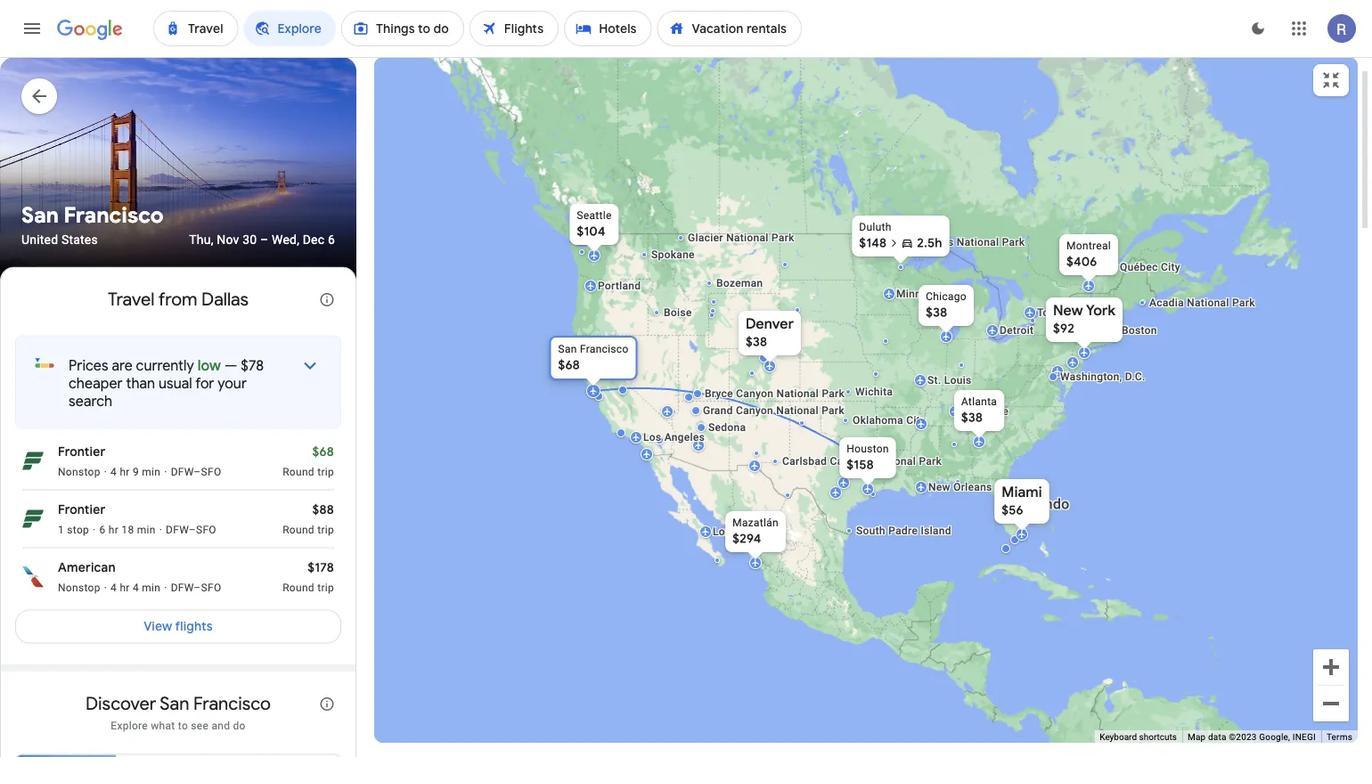 Task type: describe. For each thing, give the bounding box(es) containing it.
detroit
[[1000, 324, 1034, 337]]

to
[[178, 720, 188, 732]]

francisco for san francisco $68
[[580, 343, 629, 356]]

new orleans
[[929, 481, 993, 494]]

68 US dollars text field
[[312, 444, 334, 460]]

– for $178
[[194, 582, 201, 594]]

about these results image
[[306, 683, 349, 726]]

hr for frontier
[[120, 466, 130, 478]]

©2023
[[1229, 732, 1257, 743]]

$38 for atlanta
[[962, 410, 983, 426]]

houston $158
[[847, 443, 889, 473]]

round for $88
[[283, 524, 315, 536]]

new for orleans
[[929, 481, 951, 494]]

view smaller map image
[[1321, 70, 1342, 91]]

than
[[126, 374, 155, 393]]

low
[[198, 357, 221, 375]]

island
[[921, 525, 952, 537]]

orlando
[[1018, 496, 1070, 513]]

washington, d.c.
[[1061, 371, 1146, 383]]

2.5h
[[917, 235, 943, 251]]

orleans
[[954, 481, 993, 494]]

from
[[158, 288, 197, 311]]

min for frontier
[[142, 466, 161, 478]]

american image
[[22, 566, 44, 588]]

seattle
[[577, 209, 612, 222]]

$92
[[1054, 321, 1075, 337]]

and
[[212, 720, 230, 732]]

york
[[1086, 302, 1116, 320]]

– for $68
[[194, 466, 201, 478]]

158 US dollars text field
[[847, 457, 874, 473]]

san for san francisco $68
[[558, 343, 577, 356]]

do
[[233, 720, 246, 732]]

1 horizontal spatial  image
[[159, 523, 162, 537]]

38 us dollars text field for atlanta
[[962, 410, 983, 426]]

(united
[[123, 728, 167, 744]]

boston
[[1122, 324, 1158, 337]]

south
[[857, 525, 886, 537]]

voyageurs
[[901, 236, 954, 249]]

san francisco $68
[[558, 343, 629, 373]]

st.
[[928, 374, 942, 387]]

dfw – sfo for $68
[[171, 466, 221, 478]]

terms
[[1327, 732, 1353, 743]]

denver
[[746, 315, 794, 333]]

thu, nov 30 – wed, dec 6
[[189, 233, 335, 247]]

caverns
[[830, 455, 871, 468]]

dfw for $178
[[171, 582, 194, 594]]

56 US dollars text field
[[1002, 503, 1024, 519]]

park right glacier
[[772, 232, 795, 244]]

bryce canyon national park
[[705, 388, 845, 400]]

38 us dollars text field for denver
[[746, 334, 768, 350]]

keyboard
[[1100, 732, 1137, 743]]

english (united states) button
[[44, 722, 225, 751]]

your
[[218, 374, 247, 393]]

view
[[144, 619, 172, 635]]

1 horizontal spatial san
[[160, 693, 189, 716]]

mazatlán
[[733, 517, 779, 529]]

9
[[133, 466, 139, 478]]

carlsbad caverns national park
[[783, 455, 942, 468]]

montreal
[[1067, 240, 1112, 252]]

1 vertical spatial hr
[[109, 524, 119, 536]]

$78
[[241, 357, 264, 375]]

flights
[[175, 619, 213, 635]]

68 US dollars text field
[[558, 357, 580, 373]]

search
[[69, 392, 112, 410]]

terms link
[[1327, 732, 1353, 743]]

view flights
[[144, 619, 213, 635]]

québec
[[1120, 261, 1158, 274]]

san francisco
[[21, 202, 164, 229]]

frontier image
[[22, 509, 44, 530]]

american
[[58, 560, 116, 576]]

city for québec city
[[1161, 261, 1181, 274]]

states
[[61, 233, 98, 247]]

$158
[[847, 457, 874, 473]]

explore what to see and do
[[111, 720, 246, 732]]

voyageurs national park
[[901, 236, 1025, 249]]

frontier image
[[22, 451, 44, 472]]

dfw for $68
[[171, 466, 194, 478]]

stop
[[67, 524, 89, 536]]

keyboard shortcuts button
[[1100, 731, 1177, 744]]

usual
[[159, 374, 192, 393]]

bozeman
[[717, 277, 763, 290]]

minneapolis
[[897, 288, 958, 300]]

$38 for chicago
[[926, 305, 948, 321]]

wichita
[[856, 386, 893, 398]]

148 US dollars text field
[[860, 235, 887, 251]]

seattle $104
[[577, 209, 612, 240]]

trip for $178
[[317, 582, 334, 594]]

2 hours 30 minutes text field
[[917, 235, 943, 251]]

states)
[[169, 728, 211, 744]]

dfw – sfo for $88
[[166, 524, 216, 536]]

loreto
[[713, 526, 745, 538]]

montreal $406
[[1067, 240, 1112, 270]]

chicago
[[926, 291, 967, 303]]

san for san francisco
[[21, 202, 59, 229]]

178 US dollars text field
[[308, 560, 334, 576]]

294 US dollars text field
[[733, 531, 762, 547]]

inegi
[[1293, 732, 1316, 743]]

trip for $88
[[317, 524, 334, 536]]

english (united states)
[[78, 728, 211, 744]]

miami
[[1002, 484, 1043, 502]]

park up new orleans
[[919, 455, 942, 468]]

cheaper
[[69, 374, 123, 393]]

louis
[[945, 374, 972, 387]]

sedona
[[709, 422, 746, 434]]

nov
[[217, 233, 239, 247]]

park right acadia
[[1233, 297, 1256, 309]]

dfw for $88
[[166, 524, 189, 536]]

hr for american
[[120, 582, 130, 594]]

frontier for $68
[[58, 444, 106, 460]]

discover san francisco
[[86, 693, 271, 716]]

sfo for $88
[[196, 524, 216, 536]]

are
[[112, 357, 133, 375]]

city for oklahoma city
[[907, 414, 926, 427]]



Task type: vqa. For each thing, say whether or not it's contained in the screenshot.
what
yes



Task type: locate. For each thing, give the bounding box(es) containing it.
francisco up states
[[64, 202, 164, 229]]

 image right 18
[[159, 523, 162, 537]]

 image
[[104, 465, 107, 479], [159, 523, 162, 537]]

spokane
[[652, 249, 695, 261]]

united states
[[21, 233, 98, 247]]

38 us dollars text field for chicago
[[926, 305, 948, 321]]

for
[[195, 374, 214, 393]]

4 hr 4 min
[[111, 582, 161, 594]]

1 frontier from the top
[[58, 444, 106, 460]]

$38
[[926, 305, 948, 321], [746, 334, 768, 350], [962, 410, 983, 426]]

2 vertical spatial round
[[283, 582, 315, 594]]

1 vertical spatial round
[[283, 524, 315, 536]]

atlanta
[[962, 396, 998, 408]]

1 vertical spatial 38 us dollars text field
[[746, 334, 768, 350]]

dfw – sfo up flights
[[171, 582, 221, 594]]

4 down american
[[111, 582, 117, 594]]

– for $88
[[189, 524, 196, 536]]

glacier
[[688, 232, 724, 244]]

38 us dollars text field down atlanta
[[962, 410, 983, 426]]

change appearance image
[[1237, 7, 1280, 50]]

$38 inside denver $38
[[746, 334, 768, 350]]

1 horizontal spatial francisco
[[194, 693, 271, 716]]

dfw – sfo for $178
[[171, 582, 221, 594]]

0 vertical spatial nonstop
[[58, 466, 100, 478]]

– right 9
[[194, 466, 201, 478]]

$38 down chicago at the right of the page
[[926, 305, 948, 321]]

$68
[[558, 357, 580, 373], [312, 444, 334, 460]]

trip inside $68 round trip
[[317, 466, 334, 478]]

trip
[[317, 466, 334, 478], [317, 524, 334, 536], [317, 582, 334, 594]]

oklahoma city
[[853, 414, 926, 427]]

sfo right 9
[[201, 466, 221, 478]]

canyon for grand
[[736, 405, 774, 417]]

francisco for san francisco
[[64, 202, 164, 229]]

canyon for bryce
[[736, 388, 774, 400]]

dfw – sfo right 18
[[166, 524, 216, 536]]

loading results progress bar
[[0, 57, 1373, 61]]

2 vertical spatial dfw – sfo
[[171, 582, 221, 594]]

round inside $68 round trip
[[283, 466, 315, 478]]

dfw right 9
[[171, 466, 194, 478]]

0 horizontal spatial new
[[929, 481, 951, 494]]

1 vertical spatial min
[[137, 524, 156, 536]]

0 horizontal spatial $68
[[312, 444, 334, 460]]

nonstop down american
[[58, 582, 100, 594]]

1 vertical spatial new
[[929, 481, 951, 494]]

0 vertical spatial dfw
[[171, 466, 194, 478]]

1 vertical spatial canyon
[[736, 405, 774, 417]]

nonstop right frontier icon at the bottom left of the page
[[58, 466, 100, 478]]

min right 9
[[142, 466, 161, 478]]

frontier up stop
[[58, 502, 106, 518]]

0 horizontal spatial san
[[21, 202, 59, 229]]

6 right stop
[[99, 524, 106, 536]]

–
[[260, 233, 269, 247], [194, 466, 201, 478], [189, 524, 196, 536], [194, 582, 201, 594]]

4 for frontier
[[111, 466, 117, 478]]

park left montreal
[[1002, 236, 1025, 249]]

1 vertical spatial sfo
[[196, 524, 216, 536]]

round inside $88 round trip
[[283, 524, 315, 536]]

explore
[[111, 720, 148, 732]]

dfw right 18
[[166, 524, 189, 536]]

san up 68 us dollars text box
[[558, 343, 577, 356]]

0 vertical spatial canyon
[[736, 388, 774, 400]]

francisco up 68 us dollars text box
[[580, 343, 629, 356]]

park left oklahoma
[[822, 405, 845, 417]]

$178
[[308, 560, 334, 576]]

canyon up grand canyon national park
[[736, 388, 774, 400]]

sfo for $178
[[201, 582, 221, 594]]

0 horizontal spatial city
[[907, 414, 926, 427]]

park
[[772, 232, 795, 244], [1002, 236, 1025, 249], [1233, 297, 1256, 309], [822, 388, 845, 400], [822, 405, 845, 417], [919, 455, 942, 468]]

frontier for $88
[[58, 502, 106, 518]]

1 vertical spatial trip
[[317, 524, 334, 536]]

2 round from the top
[[283, 524, 315, 536]]

grand
[[703, 405, 733, 417]]

sfo
[[201, 466, 221, 478], [196, 524, 216, 536], [201, 582, 221, 594]]

0 horizontal spatial $38
[[746, 334, 768, 350]]

30
[[243, 233, 257, 247]]

thu,
[[189, 233, 214, 247]]

0 vertical spatial frontier
[[58, 444, 106, 460]]

acadia
[[1150, 297, 1185, 309]]

trip inside $88 round trip
[[317, 524, 334, 536]]

2 trip from the top
[[317, 524, 334, 536]]

san
[[21, 202, 59, 229], [558, 343, 577, 356], [160, 693, 189, 716]]

1 vertical spatial frontier
[[58, 502, 106, 518]]

mazatlán $294
[[733, 517, 779, 547]]

4 down 18
[[133, 582, 139, 594]]

2 vertical spatial san
[[160, 693, 189, 716]]

st. louis
[[928, 374, 972, 387]]

0 vertical spatial francisco
[[64, 202, 164, 229]]

nonstop for american
[[58, 582, 100, 594]]

map data ©2023 google, inegi
[[1188, 732, 1316, 743]]

2 horizontal spatial san
[[558, 343, 577, 356]]

round down 68 us dollars text field
[[283, 466, 315, 478]]

frontier right frontier icon at the bottom left of the page
[[58, 444, 106, 460]]

hr left 9
[[120, 466, 130, 478]]

92 US dollars text field
[[1054, 321, 1075, 337]]

shortcuts
[[1140, 732, 1177, 743]]

$38 inside chicago $38
[[926, 305, 948, 321]]

– up flights
[[194, 582, 201, 594]]

sfo right 18
[[196, 524, 216, 536]]

$38 for denver
[[746, 334, 768, 350]]

4 hr 9 min
[[111, 466, 161, 478]]

– right 18
[[189, 524, 196, 536]]

0 vertical spatial $38
[[926, 305, 948, 321]]

38 US dollars text field
[[926, 305, 948, 321], [746, 334, 768, 350], [962, 410, 983, 426]]

1 stop
[[58, 524, 89, 536]]

0 horizontal spatial  image
[[104, 465, 107, 479]]

hr
[[120, 466, 130, 478], [109, 524, 119, 536], [120, 582, 130, 594]]

québec city
[[1120, 261, 1181, 274]]

united
[[21, 233, 58, 247]]

trip for $68
[[317, 466, 334, 478]]

6
[[328, 233, 335, 247], [99, 524, 106, 536]]

3 round from the top
[[283, 582, 315, 594]]

francisco
[[64, 202, 164, 229], [580, 343, 629, 356], [194, 693, 271, 716]]

google,
[[1260, 732, 1291, 743]]

2 frontier from the top
[[58, 502, 106, 518]]

see
[[191, 720, 209, 732]]

new inside new york $92
[[1054, 302, 1084, 320]]

2 vertical spatial 38 us dollars text field
[[962, 410, 983, 426]]

round down $88 text box
[[283, 524, 315, 536]]

sfo for $68
[[201, 466, 221, 478]]

park left wichita in the right of the page
[[822, 388, 845, 400]]

1 vertical spatial  image
[[159, 523, 162, 537]]

$68 inside $68 round trip
[[312, 444, 334, 460]]

0 vertical spatial min
[[142, 466, 161, 478]]

san inside the san francisco $68
[[558, 343, 577, 356]]

carlsbad
[[783, 455, 827, 468]]

$104
[[577, 224, 606, 240]]

1 round from the top
[[283, 466, 315, 478]]

0 vertical spatial hr
[[120, 466, 130, 478]]

1 vertical spatial nonstop
[[58, 582, 100, 594]]

trip down 68 us dollars text field
[[317, 466, 334, 478]]

406 US dollars text field
[[1067, 254, 1098, 270]]

round inside $178 round trip
[[283, 582, 315, 594]]

— $78 cheaper than usual for your search
[[69, 357, 264, 410]]

 image left 4 hr 9 min
[[104, 465, 107, 479]]

38 us dollars text field down "denver"
[[746, 334, 768, 350]]

4 for american
[[111, 582, 117, 594]]

2 vertical spatial min
[[142, 582, 161, 594]]

0 vertical spatial new
[[1054, 302, 1084, 320]]

$178 round trip
[[283, 560, 334, 594]]

min right 18
[[137, 524, 156, 536]]

round for $178
[[283, 582, 315, 594]]

2 nonstop from the top
[[58, 582, 100, 594]]

houston
[[847, 443, 889, 455]]

angeles
[[665, 431, 705, 444]]

2 horizontal spatial $38
[[962, 410, 983, 426]]

2 vertical spatial dfw
[[171, 582, 194, 594]]

glacier national park
[[688, 232, 795, 244]]

1 horizontal spatial city
[[1161, 261, 1181, 274]]

1 vertical spatial $38
[[746, 334, 768, 350]]

new up $92
[[1054, 302, 1084, 320]]

1 horizontal spatial new
[[1054, 302, 1084, 320]]

1 nonstop from the top
[[58, 466, 100, 478]]

$88 round trip
[[283, 502, 334, 536]]

grand canyon national park
[[703, 405, 845, 417]]

francisco inside the san francisco $68
[[580, 343, 629, 356]]

round
[[283, 466, 315, 478], [283, 524, 315, 536], [283, 582, 315, 594]]

1 vertical spatial dfw
[[166, 524, 189, 536]]

$68 inside the san francisco $68
[[558, 357, 580, 373]]

1 vertical spatial san
[[558, 343, 577, 356]]

chicago $38
[[926, 291, 967, 321]]

0 vertical spatial san
[[21, 202, 59, 229]]

new for york
[[1054, 302, 1084, 320]]

min for american
[[142, 582, 161, 594]]

hr left 18
[[109, 524, 119, 536]]

sfo up flights
[[201, 582, 221, 594]]

los
[[644, 431, 662, 444]]

1 vertical spatial dfw – sfo
[[166, 524, 216, 536]]

navigate back image
[[21, 78, 57, 114]]

6 right dec
[[328, 233, 335, 247]]

2 horizontal spatial 38 us dollars text field
[[962, 410, 983, 426]]

$294
[[733, 531, 762, 547]]

38 us dollars text field down chicago at the right of the page
[[926, 305, 948, 321]]

new
[[1054, 302, 1084, 320], [929, 481, 951, 494]]

0 vertical spatial sfo
[[201, 466, 221, 478]]

1 vertical spatial francisco
[[580, 343, 629, 356]]

travel
[[108, 288, 155, 311]]

nonstop
[[58, 466, 100, 478], [58, 582, 100, 594]]

0 vertical spatial  image
[[104, 465, 107, 479]]

trip down $88
[[317, 524, 334, 536]]

1 horizontal spatial $68
[[558, 357, 580, 373]]

trip down $178 in the left of the page
[[317, 582, 334, 594]]

round down $178 text field at the bottom left of the page
[[283, 582, 315, 594]]

1 trip from the top
[[317, 466, 334, 478]]

$406
[[1067, 254, 1098, 270]]

1 horizontal spatial $38
[[926, 305, 948, 321]]

0 vertical spatial $68
[[558, 357, 580, 373]]

toronto
[[1038, 307, 1076, 319]]

min up view
[[142, 582, 161, 594]]

4
[[111, 466, 117, 478], [111, 582, 117, 594], [133, 582, 139, 594]]

2 vertical spatial francisco
[[194, 693, 271, 716]]

portland
[[598, 280, 641, 292]]

2 vertical spatial $38
[[962, 410, 983, 426]]

washington,
[[1061, 371, 1123, 383]]

1 vertical spatial 6
[[99, 524, 106, 536]]

$38 down "denver"
[[746, 334, 768, 350]]

nonstop for frontier
[[58, 466, 100, 478]]

3 trip from the top
[[317, 582, 334, 594]]

about these results image
[[306, 279, 349, 321]]

1 horizontal spatial 38 us dollars text field
[[926, 305, 948, 321]]

dfw – sfo right 9
[[171, 466, 221, 478]]

miami $56
[[1002, 484, 1043, 519]]

0 horizontal spatial 38 us dollars text field
[[746, 334, 768, 350]]

1
[[58, 524, 64, 536]]

nashville
[[963, 406, 1009, 418]]

$38 down atlanta
[[962, 410, 983, 426]]

new left orleans
[[929, 481, 951, 494]]

0 vertical spatial 38 us dollars text field
[[926, 305, 948, 321]]

wed,
[[272, 233, 300, 247]]

frontier
[[58, 444, 106, 460], [58, 502, 106, 518]]

city right québec
[[1161, 261, 1181, 274]]

canyon down bryce canyon national park
[[736, 405, 774, 417]]

2 horizontal spatial francisco
[[580, 343, 629, 356]]

88 US dollars text field
[[312, 502, 334, 518]]

duluth
[[860, 221, 892, 234]]

2 vertical spatial hr
[[120, 582, 130, 594]]

travel from dallas
[[108, 288, 249, 311]]

hr down 6 hr 18 min
[[120, 582, 130, 594]]

 image
[[104, 581, 107, 595]]

min
[[142, 466, 161, 478], [137, 524, 156, 536], [142, 582, 161, 594]]

0 horizontal spatial francisco
[[64, 202, 164, 229]]

—
[[225, 357, 237, 375]]

0 vertical spatial round
[[283, 466, 315, 478]]

1 horizontal spatial 6
[[328, 233, 335, 247]]

d.c.
[[1126, 371, 1146, 383]]

6 hr 18 min
[[99, 524, 156, 536]]

san up explore what to see and do
[[160, 693, 189, 716]]

0 vertical spatial 6
[[328, 233, 335, 247]]

keyboard shortcuts
[[1100, 732, 1177, 743]]

main menu image
[[21, 18, 43, 39]]

1 vertical spatial $68
[[312, 444, 334, 460]]

city right oklahoma
[[907, 414, 926, 427]]

– right 30
[[260, 233, 269, 247]]

padre
[[889, 525, 918, 537]]

more details image
[[289, 345, 332, 387]]

1 vertical spatial city
[[907, 414, 926, 427]]

denver $38
[[746, 315, 794, 350]]

0 horizontal spatial 6
[[99, 524, 106, 536]]

francisco up the do
[[194, 693, 271, 716]]

2 vertical spatial trip
[[317, 582, 334, 594]]

0 vertical spatial city
[[1161, 261, 1181, 274]]

4 left 9
[[111, 466, 117, 478]]

map region
[[238, 0, 1373, 758]]

round for $68
[[283, 466, 315, 478]]

2 vertical spatial sfo
[[201, 582, 221, 594]]

san up united
[[21, 202, 59, 229]]

dfw up view flights
[[171, 582, 194, 594]]

$38 inside atlanta $38
[[962, 410, 983, 426]]

0 vertical spatial dfw – sfo
[[171, 466, 221, 478]]

trip inside $178 round trip
[[317, 582, 334, 594]]

104 US dollars text field
[[577, 224, 606, 240]]

0 vertical spatial trip
[[317, 466, 334, 478]]

dfw
[[171, 466, 194, 478], [166, 524, 189, 536], [171, 582, 194, 594]]

atlanta $38
[[962, 396, 998, 426]]

18
[[122, 524, 134, 536]]



